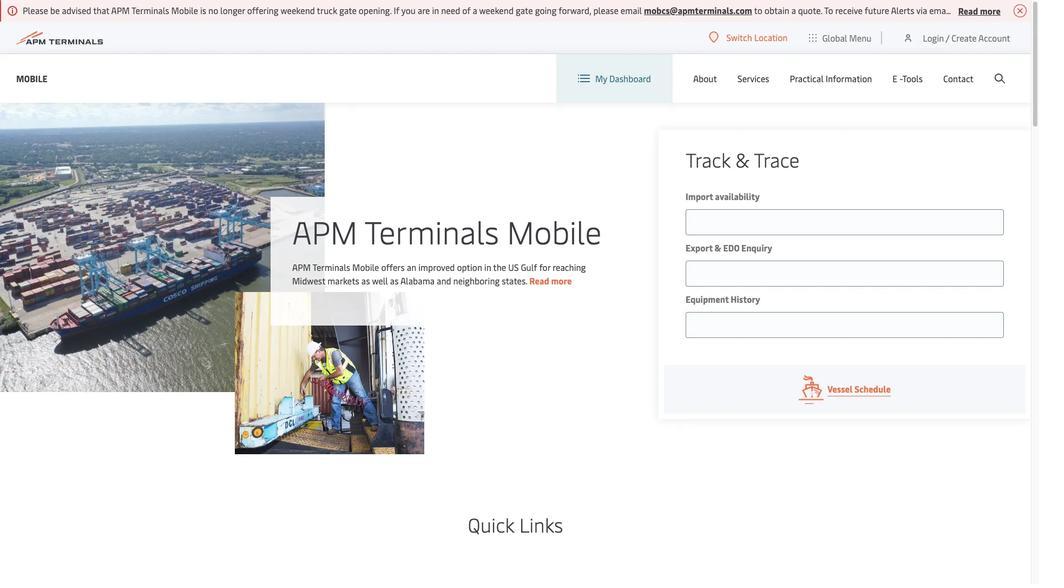 Task type: describe. For each thing, give the bounding box(es) containing it.
forward,
[[559, 4, 591, 16]]

schedule
[[855, 383, 891, 395]]

longer
[[220, 4, 245, 16]]

xin da yang zhou  docked at apm terminals mobile image
[[0, 103, 325, 392]]

my dashboard button
[[578, 54, 651, 103]]

quick
[[468, 511, 514, 538]]

us
[[508, 261, 519, 273]]

receive
[[835, 4, 863, 16]]

import availability
[[686, 191, 760, 202]]

create
[[952, 32, 977, 44]]

close alert image
[[1014, 4, 1027, 17]]

switch location
[[726, 31, 788, 43]]

read more button
[[958, 4, 1001, 17]]

services button
[[738, 54, 769, 103]]

more for read more button
[[980, 5, 1001, 17]]

contact
[[943, 73, 974, 84]]

going
[[535, 4, 557, 16]]

vessel
[[828, 383, 853, 395]]

1 a from the left
[[473, 4, 477, 16]]

offers
[[381, 261, 405, 273]]

trace
[[754, 146, 800, 173]]

quick links
[[468, 511, 563, 538]]

in inside apm terminals mobile offers an improved option in the us gulf for reaching midwest markets as well as alabama and neighboring states.
[[484, 261, 491, 273]]

read more for read more link
[[530, 275, 572, 287]]

e -tools button
[[893, 54, 923, 103]]

1 as from the left
[[361, 275, 370, 287]]

& for trace
[[736, 146, 750, 173]]

apm terminals mobile offers an improved option in the us gulf for reaching midwest markets as well as alabama and neighboring states.
[[292, 261, 586, 287]]

vessel schedule link
[[664, 365, 1026, 414]]

e
[[893, 73, 898, 84]]

history
[[731, 293, 760, 305]]

switch location button
[[709, 31, 788, 43]]

alabama
[[400, 275, 435, 287]]

improved
[[418, 261, 455, 273]]

dashboard
[[609, 73, 651, 84]]

you
[[401, 4, 416, 16]]

vessel schedule
[[828, 383, 891, 395]]

1 weekend from the left
[[281, 4, 315, 16]]

account
[[979, 32, 1010, 44]]

is
[[200, 4, 206, 16]]

of
[[462, 4, 471, 16]]

login / create account link
[[903, 22, 1010, 54]]

read more link
[[530, 275, 572, 287]]

information
[[826, 73, 872, 84]]

global menu button
[[799, 21, 882, 54]]

midwest
[[292, 275, 325, 287]]

mobile secondary image
[[235, 292, 424, 455]]

import
[[686, 191, 713, 202]]

advised
[[62, 4, 91, 16]]

sms,
[[963, 4, 982, 16]]

mobcs@apmterminals.com
[[644, 4, 752, 16]]

login
[[923, 32, 944, 44]]

equipment
[[686, 293, 729, 305]]

my
[[595, 73, 607, 84]]

if
[[394, 4, 400, 16]]

need
[[441, 4, 460, 16]]

states.
[[502, 275, 527, 287]]

via
[[916, 4, 927, 16]]

to
[[754, 4, 762, 16]]

export & edo enquiry
[[686, 242, 772, 254]]

edo
[[723, 242, 740, 254]]

truck
[[317, 4, 337, 16]]

that
[[93, 4, 109, 16]]

1 gate from the left
[[339, 4, 357, 16]]

opening.
[[359, 4, 392, 16]]

be
[[50, 4, 60, 16]]

and
[[437, 275, 451, 287]]



Task type: locate. For each thing, give the bounding box(es) containing it.
0 horizontal spatial please
[[593, 4, 619, 16]]

please
[[23, 4, 48, 16]]

switch
[[726, 31, 752, 43]]

0 horizontal spatial email
[[621, 4, 642, 16]]

track
[[686, 146, 731, 173]]

-
[[900, 73, 902, 84]]

read for read more button
[[958, 5, 978, 17]]

read
[[958, 5, 978, 17], [530, 275, 549, 287]]

please
[[593, 4, 619, 16], [984, 4, 1009, 16]]

apm for apm terminals mobile offers an improved option in the us gulf for reaching midwest markets as well as alabama and neighboring states.
[[292, 261, 311, 273]]

the
[[493, 261, 506, 273]]

0 horizontal spatial as
[[361, 275, 370, 287]]

about button
[[693, 54, 717, 103]]

availability
[[715, 191, 760, 202]]

0 horizontal spatial &
[[715, 242, 721, 254]]

0 horizontal spatial in
[[432, 4, 439, 16]]

2 a from the left
[[792, 4, 796, 16]]

alerts
[[891, 4, 914, 16]]

a right the obtain
[[792, 4, 796, 16]]

track & trace
[[686, 146, 800, 173]]

0 horizontal spatial gate
[[339, 4, 357, 16]]

read more
[[958, 5, 1001, 17], [530, 275, 572, 287]]

weekend
[[281, 4, 315, 16], [479, 4, 514, 16]]

my dashboard
[[595, 73, 651, 84]]

terminals for apm terminals mobile
[[365, 210, 499, 252]]

practical
[[790, 73, 824, 84]]

2 as from the left
[[390, 275, 399, 287]]

gate right truck on the top of page
[[339, 4, 357, 16]]

read up login / create account
[[958, 5, 978, 17]]

more inside button
[[980, 5, 1001, 17]]

enquiry
[[741, 242, 772, 254]]

neighboring
[[453, 275, 500, 287]]

1 vertical spatial more
[[551, 275, 572, 287]]

contact button
[[943, 54, 974, 103]]

terminals up markets
[[313, 261, 350, 273]]

reaching
[[553, 261, 586, 273]]

2 gate from the left
[[516, 4, 533, 16]]

0 vertical spatial more
[[980, 5, 1001, 17]]

1 horizontal spatial in
[[484, 261, 491, 273]]

tools
[[902, 73, 923, 84]]

&
[[736, 146, 750, 173], [715, 242, 721, 254]]

1 email from the left
[[621, 4, 642, 16]]

1 horizontal spatial more
[[980, 5, 1001, 17]]

well
[[372, 275, 388, 287]]

quote. to
[[798, 4, 833, 16]]

2 vertical spatial terminals
[[313, 261, 350, 273]]

practical information
[[790, 73, 872, 84]]

location
[[754, 31, 788, 43]]

future
[[865, 4, 889, 16]]

as
[[361, 275, 370, 287], [390, 275, 399, 287]]

1 vertical spatial read more
[[530, 275, 572, 287]]

obtain
[[765, 4, 789, 16]]

weekend right of
[[479, 4, 514, 16]]

an
[[407, 261, 416, 273]]

or
[[953, 4, 961, 16]]

0 horizontal spatial weekend
[[281, 4, 315, 16]]

1 horizontal spatial weekend
[[479, 4, 514, 16]]

1 horizontal spatial a
[[792, 4, 796, 16]]

a right of
[[473, 4, 477, 16]]

2 vertical spatial apm
[[292, 261, 311, 273]]

links
[[519, 511, 563, 538]]

1 please from the left
[[593, 4, 619, 16]]

login / create account
[[923, 32, 1010, 44]]

gate left going
[[516, 4, 533, 16]]

apm
[[111, 4, 130, 16], [292, 210, 357, 252], [292, 261, 311, 273]]

& for edo
[[715, 242, 721, 254]]

terminals right that
[[132, 4, 169, 16]]

equipment history
[[686, 293, 760, 305]]

0 vertical spatial in
[[432, 4, 439, 16]]

1 horizontal spatial as
[[390, 275, 399, 287]]

menu
[[849, 32, 872, 44]]

weekend left truck on the top of page
[[281, 4, 315, 16]]

no
[[208, 4, 218, 16]]

in right are
[[432, 4, 439, 16]]

in left the
[[484, 261, 491, 273]]

0 vertical spatial read
[[958, 5, 978, 17]]

1 vertical spatial &
[[715, 242, 721, 254]]

1 vertical spatial read
[[530, 275, 549, 287]]

read more for read more button
[[958, 5, 1001, 17]]

1 vertical spatial in
[[484, 261, 491, 273]]

0 horizontal spatial read more
[[530, 275, 572, 287]]

read for read more link
[[530, 275, 549, 287]]

mobile link
[[16, 72, 47, 85]]

global menu
[[822, 32, 872, 44]]

in
[[432, 4, 439, 16], [484, 261, 491, 273]]

0 vertical spatial terminals
[[132, 4, 169, 16]]

option
[[457, 261, 482, 273]]

terminals for apm terminals mobile offers an improved option in the us gulf for reaching midwest markets as well as alabama and neighboring states.
[[313, 261, 350, 273]]

& left the edo
[[715, 242, 721, 254]]

apm for apm terminals mobile
[[292, 210, 357, 252]]

export
[[686, 242, 713, 254]]

& left trace
[[736, 146, 750, 173]]

read more down "for"
[[530, 275, 572, 287]]

offering
[[247, 4, 279, 16]]

please left close alert icon
[[984, 4, 1009, 16]]

for
[[539, 261, 551, 273]]

please be advised that apm terminals mobile is no longer offering weekend truck gate opening. if you are in need of a weekend gate going forward, please email mobcs@apmterminals.com to obtain a quote. to receive future alerts via email or sms, please
[[23, 4, 1011, 16]]

read down "for"
[[530, 275, 549, 287]]

0 horizontal spatial more
[[551, 275, 572, 287]]

more for read more link
[[551, 275, 572, 287]]

gate
[[339, 4, 357, 16], [516, 4, 533, 16]]

2 email from the left
[[929, 4, 951, 16]]

please right forward,
[[593, 4, 619, 16]]

1 horizontal spatial read
[[958, 5, 978, 17]]

mobile
[[171, 4, 198, 16], [16, 72, 47, 84], [507, 210, 602, 252], [352, 261, 379, 273]]

2 please from the left
[[984, 4, 1009, 16]]

services
[[738, 73, 769, 84]]

as left well
[[361, 275, 370, 287]]

mobile inside apm terminals mobile offers an improved option in the us gulf for reaching midwest markets as well as alabama and neighboring states.
[[352, 261, 379, 273]]

as down 'offers'
[[390, 275, 399, 287]]

1 horizontal spatial gate
[[516, 4, 533, 16]]

1 vertical spatial terminals
[[365, 210, 499, 252]]

/
[[946, 32, 950, 44]]

0 vertical spatial read more
[[958, 5, 1001, 17]]

0 vertical spatial &
[[736, 146, 750, 173]]

apm inside apm terminals mobile offers an improved option in the us gulf for reaching midwest markets as well as alabama and neighboring states.
[[292, 261, 311, 273]]

read inside button
[[958, 5, 978, 17]]

terminals inside apm terminals mobile offers an improved option in the us gulf for reaching midwest markets as well as alabama and neighboring states.
[[313, 261, 350, 273]]

1 horizontal spatial &
[[736, 146, 750, 173]]

are
[[418, 4, 430, 16]]

2 weekend from the left
[[479, 4, 514, 16]]

global
[[822, 32, 847, 44]]

gulf
[[521, 261, 537, 273]]

practical information button
[[790, 54, 872, 103]]

1 horizontal spatial read more
[[958, 5, 1001, 17]]

0 horizontal spatial terminals
[[132, 4, 169, 16]]

more up account
[[980, 5, 1001, 17]]

mobcs@apmterminals.com link
[[644, 4, 752, 16]]

2 horizontal spatial terminals
[[365, 210, 499, 252]]

1 horizontal spatial terminals
[[313, 261, 350, 273]]

e -tools
[[893, 73, 923, 84]]

markets
[[328, 275, 359, 287]]

a
[[473, 4, 477, 16], [792, 4, 796, 16]]

read more up login / create account
[[958, 5, 1001, 17]]

about
[[693, 73, 717, 84]]

0 horizontal spatial read
[[530, 275, 549, 287]]

email
[[621, 4, 642, 16], [929, 4, 951, 16]]

1 vertical spatial apm
[[292, 210, 357, 252]]

0 vertical spatial apm
[[111, 4, 130, 16]]

1 horizontal spatial please
[[984, 4, 1009, 16]]

1 horizontal spatial email
[[929, 4, 951, 16]]

more down reaching
[[551, 275, 572, 287]]

terminals up the "improved"
[[365, 210, 499, 252]]

apm terminals mobile
[[292, 210, 602, 252]]

0 horizontal spatial a
[[473, 4, 477, 16]]



Task type: vqa. For each thing, say whether or not it's contained in the screenshot.
the right AS
yes



